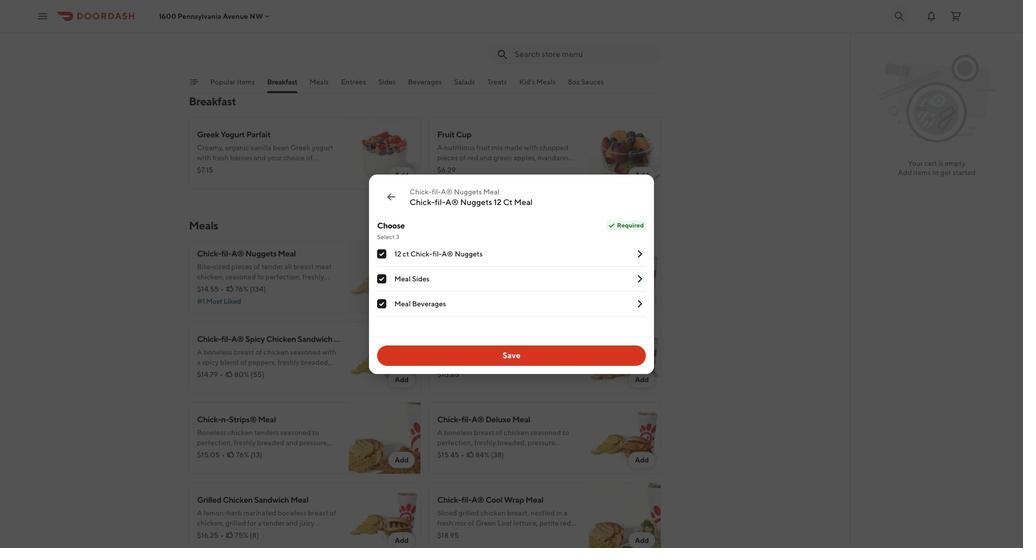 Task type: describe. For each thing, give the bounding box(es) containing it.
add for spicy chicken sandwich deluxe meal
[[635, 376, 649, 384]]

80% (55)
[[234, 371, 264, 379]]

boneless chicken tenders seasoned to perfection, freshly breaded and pressure cooked in 100% refined peanut oil.
[[437, 19, 568, 48]]

chick-fil-a® sandwich meal image
[[589, 241, 662, 314]]

chick-fil-a® nuggets meal
[[197, 249, 296, 259]]

1 horizontal spatial breakfast
[[267, 78, 297, 86]]

peanut inside the chick-fil-a® sandwich meal a boneless breast of chicken seasoned to perfection, freshly breaded, pressure cooked in 100% refined peanut oil.
[[515, 283, 538, 291]]

Meal Beverages checkbox
[[377, 299, 387, 308]]

spicy chicken sandwich deluxe meal
[[437, 335, 571, 344]]

add button for chick-fil-a® nuggets meal
[[389, 291, 415, 308]]

organic
[[225, 144, 249, 152]]

$14.55 •
[[197, 285, 224, 293]]

76% (134)
[[235, 285, 266, 293]]

save
[[503, 351, 521, 360]]

seasoned inside chick-n-strips® meal boneless chicken tenders seasoned to perfection, freshly breaded and pressure cooked in 100% refined peanut oil.
[[281, 429, 311, 437]]

vanilla
[[251, 144, 272, 152]]

most for chick-fil-a® sandwich meal
[[448, 297, 464, 306]]

meal inside the chick-fil-a® sandwich meal a boneless breast of chicken seasoned to perfection, freshly breaded, pressure cooked in 100% refined peanut oil.
[[522, 249, 540, 259]]

deluxe for spicy chicken sandwich deluxe meal image
[[526, 335, 552, 344]]

refined inside boneless chicken tenders seasoned to perfection, freshly breaded and pressure cooked in 100% refined peanut oil.
[[490, 40, 513, 48]]

80% (85)
[[475, 285, 505, 293]]

chick-n-strips® meal boneless chicken tenders seasoned to perfection, freshly breaded and pressure cooked in 100% refined peanut oil.
[[197, 415, 327, 457]]

entrées button
[[341, 77, 366, 93]]

0 vertical spatial 76%
[[476, 42, 490, 50]]

add for chick-fil-a® cool wrap meal
[[635, 537, 649, 545]]

$6.29
[[437, 166, 456, 174]]

chicken inside chick-n-strips® meal boneless chicken tenders seasoned to perfection, freshly breaded and pressure cooked in 100% refined peanut oil.
[[228, 429, 253, 437]]

$18.95
[[437, 532, 459, 540]]

add for grilled chicken sandwich meal
[[395, 537, 409, 545]]

choose
[[377, 221, 405, 230]]

$14.55
[[197, 285, 219, 293]]

strips®
[[229, 415, 257, 425]]

add button for chick-fil-a® sandwich meal
[[629, 291, 655, 308]]

open menu image
[[37, 10, 49, 22]]

add for chick-fil-a® sandwich meal
[[635, 295, 649, 304]]

add button for chick-fil-a® cool wrap meal
[[629, 533, 655, 549]]

nw
[[250, 12, 263, 20]]

refined inside the chick-fil-a® sandwich meal a boneless breast of chicken seasoned to perfection, freshly breaded, pressure cooked in 100% refined peanut oil.
[[490, 283, 513, 291]]

nuggets up (134)
[[245, 249, 277, 259]]

meal beverages
[[395, 300, 446, 308]]

of inside the greek yogurt parfait creamy, organic vanilla bean greek yogurt with fresh berries and your choice of toppings.
[[306, 154, 313, 162]]

cooked inside chick-n-strips® meal boneless chicken tenders seasoned to perfection, freshly breaded and pressure cooked in 100% refined peanut oil.
[[197, 449, 221, 457]]

seasoned inside the chick-fil-a® sandwich meal a boneless breast of chicken seasoned to perfection, freshly breaded, pressure cooked in 100% refined peanut oil.
[[531, 263, 561, 271]]

1 vertical spatial breakfast
[[189, 95, 236, 108]]

0 items, open order cart image
[[950, 10, 963, 22]]

deluxe for chick-fil-a® deluxe meal image to the bottom
[[486, 415, 511, 425]]

$15.05 •
[[197, 451, 225, 459]]

nuggets inside choose 'group'
[[455, 250, 483, 258]]

kid's
[[520, 78, 535, 86]]

treats
[[488, 78, 507, 86]]

(8)
[[250, 532, 259, 540]]

in inside chick-n-strips® meal boneless chicken tenders seasoned to perfection, freshly breaded and pressure cooked in 100% refined peanut oil.
[[223, 449, 229, 457]]

cooked inside the chick-fil-a® sandwich meal a boneless breast of chicken seasoned to perfection, freshly breaded, pressure cooked in 100% refined peanut oil.
[[437, 283, 462, 291]]

get
[[941, 169, 952, 177]]

8oz sauces
[[568, 78, 604, 86]]

tenders inside chick-n-strips® meal boneless chicken tenders seasoned to perfection, freshly breaded and pressure cooked in 100% refined peanut oil.
[[254, 429, 279, 437]]

treats button
[[488, 77, 507, 93]]

#1
[[197, 297, 205, 306]]

chick-n-strips® meal image for chick-n-strips® meal
[[349, 402, 421, 475]]

boneless inside chick-n-strips® meal boneless chicken tenders seasoned to perfection, freshly breaded and pressure cooked in 100% refined peanut oil.
[[197, 429, 226, 437]]

add button for chick-n-strips® meal
[[389, 452, 415, 469]]

• for grilled chicken sandwich meal
[[221, 532, 224, 540]]

84%
[[476, 451, 490, 459]]

kid's meals button
[[520, 77, 556, 93]]

your cart is empty add items to get started
[[899, 159, 976, 177]]

oil. inside the chick-fil-a® sandwich meal a boneless breast of chicken seasoned to perfection, freshly breaded, pressure cooked in 100% refined peanut oil.
[[539, 283, 549, 291]]

100% inside chick-n-strips® meal boneless chicken tenders seasoned to perfection, freshly breaded and pressure cooked in 100% refined peanut oil.
[[230, 449, 248, 457]]

75% (8)
[[235, 532, 259, 540]]

8oz
[[568, 78, 580, 86]]

Meal Sides checkbox
[[377, 274, 387, 283]]

1600 pennsylvania avenue nw
[[159, 12, 263, 20]]

and for strips®
[[286, 439, 298, 447]]

pressure inside boneless chicken tenders seasoned to perfection, freshly breaded and pressure cooked in 100% refined peanut oil.
[[540, 30, 568, 38]]

choice
[[283, 154, 305, 162]]

pressure inside the chick-fil-a® sandwich meal a boneless breast of chicken seasoned to perfection, freshly breaded, pressure cooked in 100% refined peanut oil.
[[528, 273, 556, 281]]

add for chick-fil-a® spicy chicken sandwich meal
[[395, 376, 409, 384]]

0 vertical spatial greek
[[197, 130, 219, 140]]

$15.05
[[197, 451, 220, 459]]

100% inside boneless chicken tenders seasoned to perfection, freshly breaded and pressure cooked in 100% refined peanut oil.
[[470, 40, 489, 48]]

is
[[939, 159, 944, 168]]

salads button
[[454, 77, 475, 93]]

8oz sauces button
[[568, 77, 604, 93]]

1 spicy from the left
[[245, 335, 265, 344]]

your
[[909, 159, 924, 168]]

80% for chick-fil-a® sandwich meal
[[475, 285, 490, 293]]

add for greek yogurt parfait
[[395, 171, 409, 179]]

$14.79 •
[[197, 371, 223, 379]]

refined inside chick-n-strips® meal boneless chicken tenders seasoned to perfection, freshly breaded and pressure cooked in 100% refined peanut oil.
[[250, 449, 273, 457]]

perfection, inside chick-n-strips® meal boneless chicken tenders seasoned to perfection, freshly breaded and pressure cooked in 100% refined peanut oil.
[[197, 439, 233, 447]]

in inside the chick-fil-a® sandwich meal a boneless breast of chicken seasoned to perfection, freshly breaded, pressure cooked in 100% refined peanut oil.
[[463, 283, 469, 291]]

#3 most liked
[[437, 297, 483, 306]]

breaded,
[[498, 273, 527, 281]]

cart
[[925, 159, 938, 168]]

to inside boneless chicken tenders seasoned to perfection, freshly breaded and pressure cooked in 100% refined peanut oil.
[[553, 19, 560, 28]]

items
[[914, 169, 931, 177]]

notification bell image
[[926, 10, 938, 22]]

meal inside chick-n-strips® meal boneless chicken tenders seasoned to perfection, freshly breaded and pressure cooked in 100% refined peanut oil.
[[258, 415, 276, 425]]

2 spicy from the left
[[437, 335, 457, 344]]

1 horizontal spatial 76% (13)
[[476, 42, 503, 50]]

required
[[617, 221, 644, 229]]

chick-fil-a® nuggets meal chick-fil-a® nuggets 12 ct meal
[[410, 188, 533, 207]]

chicken inside the chick-fil-a® sandwich meal a boneless breast of chicken seasoned to perfection, freshly breaded, pressure cooked in 100% refined peanut oil.
[[504, 263, 529, 271]]

popular items button
[[210, 77, 255, 93]]

liked for chick-fil-a® nuggets meal
[[224, 297, 241, 306]]

peanut inside boneless chicken tenders seasoned to perfection, freshly breaded and pressure cooked in 100% refined peanut oil.
[[515, 40, 538, 48]]

1 vertical spatial greek
[[291, 144, 311, 152]]

with
[[197, 154, 211, 162]]

breaded inside boneless chicken tenders seasoned to perfection, freshly breaded and pressure cooked in 100% refined peanut oil.
[[498, 30, 525, 38]]

$14.39 •
[[437, 285, 464, 293]]

12 ct chick-fil-a® nuggets
[[395, 250, 483, 258]]

toppings.
[[197, 164, 227, 172]]

meal sides
[[395, 275, 430, 283]]

$14.39
[[437, 285, 459, 293]]

empty
[[945, 159, 966, 168]]

1600
[[159, 12, 176, 20]]

Item Search search field
[[515, 49, 653, 60]]

ct
[[503, 197, 513, 207]]

(85)
[[491, 285, 505, 293]]

sides inside choose 'group'
[[412, 275, 430, 283]]

add for chick-n-strips® meal
[[395, 456, 409, 464]]

sandwich inside the chick-fil-a® sandwich meal a boneless breast of chicken seasoned to perfection, freshly breaded, pressure cooked in 100% refined peanut oil.
[[486, 249, 521, 259]]

freshly inside boneless chicken tenders seasoned to perfection, freshly breaded and pressure cooked in 100% refined peanut oil.
[[474, 30, 496, 38]]

$7.15
[[197, 166, 213, 174]]

chick- inside chick-n-strips® meal boneless chicken tenders seasoned to perfection, freshly breaded and pressure cooked in 100% refined peanut oil.
[[197, 415, 221, 425]]

boneless
[[444, 263, 473, 271]]

76% for chick-fil-a® nuggets meal
[[235, 285, 249, 293]]

#3
[[437, 297, 447, 306]]

chick-fil-a® cool wrap meal
[[437, 496, 544, 505]]

of inside the chick-fil-a® sandwich meal a boneless breast of chicken seasoned to perfection, freshly breaded, pressure cooked in 100% refined peanut oil.
[[496, 263, 503, 271]]

n-
[[221, 415, 229, 425]]

0 vertical spatial beverages
[[408, 78, 442, 86]]

$15.85
[[437, 371, 459, 379]]

add for chick-fil-a® deluxe meal
[[635, 456, 649, 464]]

items
[[237, 78, 255, 86]]



Task type: vqa. For each thing, say whether or not it's contained in the screenshot.
bogo
no



Task type: locate. For each thing, give the bounding box(es) containing it.
freshly inside chick-n-strips® meal boneless chicken tenders seasoned to perfection, freshly breaded and pressure cooked in 100% refined peanut oil.
[[234, 439, 256, 447]]

breakfast right items
[[267, 78, 297, 86]]

dialog
[[369, 174, 654, 374]]

1 horizontal spatial greek
[[291, 144, 311, 152]]

started
[[953, 169, 976, 177]]

2 vertical spatial 100%
[[230, 449, 248, 457]]

freshly down breast
[[474, 273, 496, 281]]

breakfast down popular
[[189, 95, 236, 108]]

0 vertical spatial pressure
[[540, 30, 568, 38]]

0 vertical spatial breakfast
[[267, 78, 297, 86]]

peanut
[[515, 40, 538, 48], [515, 283, 538, 291], [274, 449, 297, 457]]

• for chick-fil-a® deluxe meal
[[461, 451, 464, 459]]

cool
[[486, 496, 503, 505]]

1 liked from the left
[[224, 297, 241, 306]]

sides right entrées
[[379, 78, 396, 86]]

chick-fil-a® deluxe meal for chick-fil-a® deluxe meal image to the bottom
[[437, 415, 531, 425]]

100% left (85)
[[470, 283, 489, 291]]

greek yogurt parfait image
[[349, 117, 421, 189]]

wrap
[[504, 496, 524, 505]]

creamy,
[[197, 144, 224, 152]]

bean
[[273, 144, 289, 152]]

add button for chick-fil-a® deluxe meal
[[629, 452, 655, 469]]

most for chick-fil-a® nuggets meal
[[206, 297, 222, 306]]

1 horizontal spatial liked
[[465, 297, 483, 306]]

chick-n-strips® meal image for boneless chicken tenders seasoned to perfection, freshly breaded and pressure cooked in 100% refined peanut oil.
[[589, 0, 662, 65]]

75%
[[235, 532, 249, 540]]

2 vertical spatial and
[[286, 439, 298, 447]]

add button for spicy chicken sandwich deluxe meal
[[629, 372, 655, 388]]

1 horizontal spatial breaded
[[498, 30, 525, 38]]

back image
[[386, 191, 398, 203]]

to inside "your cart is empty add items to get started"
[[933, 169, 940, 177]]

your
[[268, 154, 282, 162]]

• for chick-fil-a® nuggets meal
[[221, 285, 224, 293]]

1600 pennsylvania avenue nw button
[[159, 12, 271, 20]]

2 horizontal spatial meals
[[537, 78, 556, 86]]

fil- inside choose 'group'
[[433, 250, 442, 258]]

liked down 76% (134)
[[224, 297, 241, 306]]

0 vertical spatial freshly
[[474, 30, 496, 38]]

0 horizontal spatial chick-fil-a® deluxe meal image
[[349, 0, 421, 65]]

2 vertical spatial deluxe
[[486, 415, 511, 425]]

1 horizontal spatial chick-fil-a® deluxe meal
[[437, 415, 531, 425]]

0 horizontal spatial boneless
[[197, 429, 226, 437]]

0 horizontal spatial (13)
[[251, 451, 262, 459]]

$15.45
[[437, 451, 459, 459]]

berries
[[230, 154, 253, 162]]

80% left (55)
[[234, 371, 249, 379]]

of
[[306, 154, 313, 162], [496, 263, 503, 271]]

0 horizontal spatial tenders
[[254, 429, 279, 437]]

dialog containing chick-fil-a® nuggets 12 ct meal
[[369, 174, 654, 374]]

1 horizontal spatial sides
[[412, 275, 430, 283]]

1 vertical spatial tenders
[[254, 429, 279, 437]]

2 vertical spatial refined
[[250, 449, 273, 457]]

deluxe
[[245, 6, 271, 15], [526, 335, 552, 344], [486, 415, 511, 425]]

0 vertical spatial 12
[[494, 197, 502, 207]]

nuggets
[[454, 188, 482, 196], [461, 197, 492, 207], [245, 249, 277, 259], [455, 250, 483, 258]]

1 horizontal spatial and
[[286, 439, 298, 447]]

fresh
[[213, 154, 229, 162]]

spicy up $15.85
[[437, 335, 457, 344]]

chicken inside boneless chicken tenders seasoned to perfection, freshly breaded and pressure cooked in 100% refined peanut oil.
[[468, 19, 493, 28]]

nuggets left ct
[[461, 197, 492, 207]]

0 horizontal spatial and
[[254, 154, 266, 162]]

• for chick-fil-a® sandwich meal
[[461, 285, 464, 293]]

• up #3 most liked
[[461, 285, 464, 293]]

0 vertical spatial chicken
[[468, 19, 493, 28]]

1 vertical spatial cooked
[[437, 283, 462, 291]]

chick-fil-a® cool wrap meal image
[[589, 483, 662, 549]]

refined down breaded,
[[490, 283, 513, 291]]

2 horizontal spatial chicken
[[458, 335, 488, 344]]

• right $16.25
[[221, 532, 224, 540]]

2 horizontal spatial chicken
[[504, 263, 529, 271]]

deluxe for the left chick-fil-a® deluxe meal image
[[245, 6, 271, 15]]

oil.
[[539, 40, 549, 48], [539, 283, 549, 291], [299, 449, 308, 457]]

$14.79
[[197, 371, 218, 379]]

to inside the chick-fil-a® sandwich meal a boneless breast of chicken seasoned to perfection, freshly breaded, pressure cooked in 100% refined peanut oil.
[[563, 263, 569, 271]]

1 horizontal spatial deluxe
[[486, 415, 511, 425]]

1 most from the left
[[206, 297, 222, 306]]

1 vertical spatial pressure
[[528, 273, 556, 281]]

2 vertical spatial in
[[223, 449, 229, 457]]

chick-fil-a® deluxe meal image
[[349, 0, 421, 65], [589, 402, 662, 475]]

• for chick-fil-a® spicy chicken sandwich meal
[[220, 371, 223, 379]]

chick-fil-a® sandwich meal a boneless breast of chicken seasoned to perfection, freshly breaded, pressure cooked in 100% refined peanut oil.
[[437, 249, 569, 291]]

ct
[[403, 250, 409, 258]]

liked down 80% (85)
[[465, 297, 483, 306]]

(13)
[[491, 42, 503, 50], [251, 451, 262, 459]]

2 horizontal spatial and
[[526, 30, 539, 38]]

freshly inside the chick-fil-a® sandwich meal a boneless breast of chicken seasoned to perfection, freshly breaded, pressure cooked in 100% refined peanut oil.
[[474, 273, 496, 281]]

1 vertical spatial beverages
[[412, 300, 446, 308]]

and inside boneless chicken tenders seasoned to perfection, freshly breaded and pressure cooked in 100% refined peanut oil.
[[526, 30, 539, 38]]

1 horizontal spatial most
[[448, 297, 464, 306]]

parfait
[[246, 130, 271, 140]]

sides button
[[379, 77, 396, 93]]

add button for chick-fil-a® spicy chicken sandwich meal
[[389, 372, 415, 388]]

0 vertical spatial chick-fil-a® deluxe meal
[[197, 6, 290, 15]]

2 most from the left
[[448, 297, 464, 306]]

0 vertical spatial and
[[526, 30, 539, 38]]

0 vertical spatial 80%
[[475, 285, 490, 293]]

pressure
[[540, 30, 568, 38], [528, 273, 556, 281], [300, 439, 327, 447]]

grilled chicken sandwich meal
[[197, 496, 309, 505]]

1 vertical spatial oil.
[[539, 283, 549, 291]]

cooked up salads
[[437, 40, 462, 48]]

greek
[[197, 130, 219, 140], [291, 144, 311, 152]]

cooked up "#3"
[[437, 283, 462, 291]]

meals inside button
[[537, 78, 556, 86]]

refined up treats
[[490, 40, 513, 48]]

•
[[221, 285, 224, 293], [461, 285, 464, 293], [220, 371, 223, 379], [222, 451, 225, 459], [461, 451, 464, 459], [221, 532, 224, 540]]

in right $15.05
[[223, 449, 229, 457]]

#1 most liked
[[197, 297, 241, 306]]

76% (13)
[[476, 42, 503, 50], [236, 451, 262, 459]]

avenue
[[223, 12, 248, 20]]

1 vertical spatial deluxe
[[526, 335, 552, 344]]

add for chick-fil-a® nuggets meal
[[395, 295, 409, 304]]

and inside the greek yogurt parfait creamy, organic vanilla bean greek yogurt with fresh berries and your choice of toppings.
[[254, 154, 266, 162]]

(13) up treats
[[491, 42, 503, 50]]

chick- inside choose 'group'
[[411, 250, 433, 258]]

1 vertical spatial chick-fil-a® deluxe meal image
[[589, 402, 662, 475]]

0 horizontal spatial 12
[[395, 250, 401, 258]]

meals button
[[310, 77, 329, 93]]

cooked up grilled
[[197, 449, 221, 457]]

76% left (134)
[[235, 285, 249, 293]]

0 horizontal spatial most
[[206, 297, 222, 306]]

pressure inside chick-n-strips® meal boneless chicken tenders seasoned to perfection, freshly breaded and pressure cooked in 100% refined peanut oil.
[[300, 439, 327, 447]]

in up #3 most liked
[[463, 283, 469, 291]]

0 vertical spatial perfection,
[[437, 30, 473, 38]]

grilled
[[197, 496, 222, 505]]

salads
[[454, 78, 475, 86]]

(38)
[[491, 451, 504, 459]]

0 horizontal spatial deluxe
[[245, 6, 271, 15]]

1 vertical spatial sides
[[412, 275, 430, 283]]

popular
[[210, 78, 236, 86]]

1 horizontal spatial of
[[496, 263, 503, 271]]

cup
[[456, 130, 472, 140]]

a®
[[231, 6, 244, 15], [441, 188, 453, 196], [446, 197, 459, 207], [231, 249, 244, 259], [472, 249, 484, 259], [442, 250, 454, 258], [231, 335, 244, 344], [472, 415, 484, 425], [472, 496, 484, 505]]

perfection, up salads
[[437, 30, 473, 38]]

add for fruit cup
[[635, 171, 649, 179]]

cooked inside boneless chicken tenders seasoned to perfection, freshly breaded and pressure cooked in 100% refined peanut oil.
[[437, 40, 462, 48]]

chick-fil-a® deluxe meal for the left chick-fil-a® deluxe meal image
[[197, 6, 290, 15]]

1 horizontal spatial chick-fil-a® deluxe meal image
[[589, 402, 662, 475]]

most down $14.39 •
[[448, 297, 464, 306]]

select
[[377, 233, 395, 241]]

0 vertical spatial oil.
[[539, 40, 549, 48]]

sides up meal beverages
[[412, 275, 430, 283]]

100% up salads
[[470, 40, 489, 48]]

grilled chicken sandwich meal image
[[349, 483, 421, 549]]

oil. inside boneless chicken tenders seasoned to perfection, freshly breaded and pressure cooked in 100% refined peanut oil.
[[539, 40, 549, 48]]

1 vertical spatial seasoned
[[531, 263, 561, 271]]

1 horizontal spatial 80%
[[475, 285, 490, 293]]

(13) down strips®
[[251, 451, 262, 459]]

refined down strips®
[[250, 449, 273, 457]]

1 vertical spatial perfection,
[[437, 273, 473, 281]]

breaded
[[498, 30, 525, 38], [257, 439, 285, 447]]

add
[[899, 169, 912, 177], [395, 171, 409, 179], [635, 171, 649, 179], [395, 295, 409, 304], [635, 295, 649, 304], [395, 376, 409, 384], [635, 376, 649, 384], [395, 456, 409, 464], [635, 456, 649, 464], [395, 537, 409, 545], [635, 537, 649, 545]]

0 vertical spatial deluxe
[[245, 6, 271, 15]]

a® inside the chick-fil-a® sandwich meal a boneless breast of chicken seasoned to perfection, freshly breaded, pressure cooked in 100% refined peanut oil.
[[472, 249, 484, 259]]

0 vertical spatial chick-fil-a® deluxe meal image
[[349, 0, 421, 65]]

1 vertical spatial chick-n-strips® meal image
[[349, 402, 421, 475]]

80% left (85)
[[475, 285, 490, 293]]

seasoned inside boneless chicken tenders seasoned to perfection, freshly breaded and pressure cooked in 100% refined peanut oil.
[[521, 19, 551, 28]]

chick-n-strips® meal image
[[589, 0, 662, 65], [349, 402, 421, 475]]

fruit cup image
[[589, 117, 662, 189]]

0 horizontal spatial breakfast
[[189, 95, 236, 108]]

2 vertical spatial peanut
[[274, 449, 297, 457]]

1 vertical spatial in
[[463, 283, 469, 291]]

a® inside choose 'group'
[[442, 250, 454, 258]]

1 vertical spatial chicken
[[504, 263, 529, 271]]

greek up creamy,
[[197, 130, 219, 140]]

boneless inside boneless chicken tenders seasoned to perfection, freshly breaded and pressure cooked in 100% refined peanut oil.
[[437, 19, 467, 28]]

0 vertical spatial refined
[[490, 40, 513, 48]]

1 horizontal spatial chick-n-strips® meal image
[[589, 0, 662, 65]]

choose group
[[377, 220, 646, 317]]

0 vertical spatial of
[[306, 154, 313, 162]]

1 vertical spatial boneless
[[197, 429, 226, 437]]

0 vertical spatial peanut
[[515, 40, 538, 48]]

100% right $15.05 •
[[230, 449, 248, 457]]

peanut inside chick-n-strips® meal boneless chicken tenders seasoned to perfection, freshly breaded and pressure cooked in 100% refined peanut oil.
[[274, 449, 297, 457]]

2 vertical spatial chicken
[[228, 429, 253, 437]]

in
[[463, 40, 469, 48], [463, 283, 469, 291], [223, 449, 229, 457]]

perfection,
[[437, 30, 473, 38], [437, 273, 473, 281], [197, 439, 233, 447]]

• right $15.05
[[222, 451, 225, 459]]

84% (38)
[[476, 451, 504, 459]]

tenders inside boneless chicken tenders seasoned to perfection, freshly breaded and pressure cooked in 100% refined peanut oil.
[[495, 19, 519, 28]]

0 horizontal spatial chicken
[[228, 429, 253, 437]]

chicken for grilled chicken sandwich meal
[[223, 496, 253, 505]]

freshly
[[474, 30, 496, 38], [474, 273, 496, 281], [234, 439, 256, 447]]

1 horizontal spatial spicy
[[437, 335, 457, 344]]

to
[[553, 19, 560, 28], [933, 169, 940, 177], [563, 263, 569, 271], [312, 429, 319, 437]]

1 vertical spatial of
[[496, 263, 503, 271]]

add button for grilled chicken sandwich meal
[[389, 533, 415, 549]]

76% (13) up treats
[[476, 42, 503, 50]]

0 horizontal spatial of
[[306, 154, 313, 162]]

100% inside the chick-fil-a® sandwich meal a boneless breast of chicken seasoned to perfection, freshly breaded, pressure cooked in 100% refined peanut oil.
[[470, 283, 489, 291]]

0 vertical spatial 76% (13)
[[476, 42, 503, 50]]

12 inside choose 'group'
[[395, 250, 401, 258]]

add button for greek yogurt parfait
[[389, 167, 415, 183]]

1 horizontal spatial chicken
[[468, 19, 493, 28]]

0 horizontal spatial chicken
[[223, 496, 253, 505]]

a
[[437, 263, 443, 271]]

chicken for spicy chicken sandwich deluxe meal
[[458, 335, 488, 344]]

oil. inside chick-n-strips® meal boneless chicken tenders seasoned to perfection, freshly breaded and pressure cooked in 100% refined peanut oil.
[[299, 449, 308, 457]]

beverages inside choose 'group'
[[412, 300, 446, 308]]

fruit
[[437, 130, 455, 140]]

0 horizontal spatial sides
[[379, 78, 396, 86]]

76% up treats
[[476, 42, 490, 50]]

greek yogurt parfait creamy, organic vanilla bean greek yogurt with fresh berries and your choice of toppings.
[[197, 130, 333, 172]]

add inside "your cart is empty add items to get started"
[[899, 169, 912, 177]]

1 horizontal spatial 12
[[494, 197, 502, 207]]

0 vertical spatial (13)
[[491, 42, 503, 50]]

1 vertical spatial and
[[254, 154, 266, 162]]

0 vertical spatial in
[[463, 40, 469, 48]]

fruit cup
[[437, 130, 472, 140]]

0 horizontal spatial 76% (13)
[[236, 451, 262, 459]]

12 inside chick-fil-a® nuggets meal chick-fil-a® nuggets 12 ct meal
[[494, 197, 502, 207]]

perfection, down boneless
[[437, 273, 473, 281]]

1 vertical spatial chick-fil-a® deluxe meal
[[437, 415, 531, 425]]

greek up the choice
[[291, 144, 311, 152]]

• for chick-n-strips® meal
[[222, 451, 225, 459]]

1 vertical spatial (13)
[[251, 451, 262, 459]]

and inside chick-n-strips® meal boneless chicken tenders seasoned to perfection, freshly breaded and pressure cooked in 100% refined peanut oil.
[[286, 439, 298, 447]]

0 vertical spatial boneless
[[437, 19, 467, 28]]

1 vertical spatial 76%
[[235, 285, 249, 293]]

of right the choice
[[306, 154, 313, 162]]

to inside chick-n-strips® meal boneless chicken tenders seasoned to perfection, freshly breaded and pressure cooked in 100% refined peanut oil.
[[312, 429, 319, 437]]

76% for chick-n-strips® meal
[[236, 451, 249, 459]]

0 vertical spatial tenders
[[495, 19, 519, 28]]

0 horizontal spatial liked
[[224, 297, 241, 306]]

popular items
[[210, 78, 255, 86]]

1 horizontal spatial tenders
[[495, 19, 519, 28]]

beverages
[[408, 78, 442, 86], [412, 300, 446, 308]]

kid's meals
[[520, 78, 556, 86]]

sauces
[[582, 78, 604, 86]]

$16.25 •
[[197, 532, 224, 540]]

most down $14.55 •
[[206, 297, 222, 306]]

1 vertical spatial 100%
[[470, 283, 489, 291]]

meals
[[310, 78, 329, 86], [537, 78, 556, 86], [189, 219, 218, 232]]

80% for chick-fil-a® spicy chicken sandwich meal
[[234, 371, 249, 379]]

chick- inside the chick-fil-a® sandwich meal a boneless breast of chicken seasoned to perfection, freshly breaded, pressure cooked in 100% refined peanut oil.
[[437, 249, 462, 259]]

• right $14.79
[[220, 371, 223, 379]]

yogurt
[[312, 144, 333, 152]]

fil-
[[221, 6, 231, 15], [432, 188, 441, 196], [435, 197, 446, 207], [221, 249, 231, 259], [462, 249, 472, 259], [433, 250, 442, 258], [221, 335, 231, 344], [462, 415, 472, 425], [462, 496, 472, 505]]

beverages button
[[408, 77, 442, 93]]

1 horizontal spatial (13)
[[491, 42, 503, 50]]

2 vertical spatial perfection,
[[197, 439, 233, 447]]

liked for chick-fil-a® sandwich meal
[[465, 297, 483, 306]]

breaded inside chick-n-strips® meal boneless chicken tenders seasoned to perfection, freshly breaded and pressure cooked in 100% refined peanut oil.
[[257, 439, 285, 447]]

0 vertical spatial cooked
[[437, 40, 462, 48]]

fil- inside the chick-fil-a® sandwich meal a boneless breast of chicken seasoned to perfection, freshly breaded, pressure cooked in 100% refined peanut oil.
[[462, 249, 472, 259]]

choose select 3
[[377, 221, 405, 241]]

$16.25
[[197, 532, 219, 540]]

76% right $15.05 •
[[236, 451, 249, 459]]

boneless
[[437, 19, 467, 28], [197, 429, 226, 437]]

freshly down strips®
[[234, 439, 256, 447]]

chick-fil-a® nuggets meal image
[[349, 241, 421, 314]]

freshly up treats
[[474, 30, 496, 38]]

chick-fil-a® spicy chicken sandwich meal
[[197, 335, 352, 344]]

• right $15.45
[[461, 451, 464, 459]]

0 horizontal spatial 80%
[[234, 371, 249, 379]]

in inside boneless chicken tenders seasoned to perfection, freshly breaded and pressure cooked in 100% refined peanut oil.
[[463, 40, 469, 48]]

0 horizontal spatial chick-fil-a® deluxe meal
[[197, 6, 290, 15]]

perfection, inside boneless chicken tenders seasoned to perfection, freshly breaded and pressure cooked in 100% refined peanut oil.
[[437, 30, 473, 38]]

nuggets up boneless
[[455, 250, 483, 258]]

• up #1 most liked
[[221, 285, 224, 293]]

1 horizontal spatial chicken
[[266, 335, 296, 344]]

yogurt
[[221, 130, 245, 140]]

add button for fruit cup
[[629, 167, 655, 183]]

80%
[[475, 285, 490, 293], [234, 371, 249, 379]]

chick-fil-a® spicy chicken sandwich meal image
[[349, 322, 421, 394]]

beverages right sides button
[[408, 78, 442, 86]]

2 vertical spatial freshly
[[234, 439, 256, 447]]

2 vertical spatial pressure
[[300, 439, 327, 447]]

100%
[[470, 40, 489, 48], [470, 283, 489, 291], [230, 449, 248, 457]]

entrées
[[341, 78, 366, 86]]

perfection, up $15.05 •
[[197, 439, 233, 447]]

12 ct Chick-fil-A® Nuggets checkbox
[[377, 249, 387, 258]]

2 vertical spatial 76%
[[236, 451, 249, 459]]

of right breast
[[496, 263, 503, 271]]

spicy up (55)
[[245, 335, 265, 344]]

0 vertical spatial 100%
[[470, 40, 489, 48]]

1 vertical spatial 76% (13)
[[236, 451, 262, 459]]

1 horizontal spatial meals
[[310, 78, 329, 86]]

in up salads
[[463, 40, 469, 48]]

76% (13) down strips®
[[236, 451, 262, 459]]

beverages down $14.39
[[412, 300, 446, 308]]

3
[[396, 233, 400, 241]]

perfection, inside the chick-fil-a® sandwich meal a boneless breast of chicken seasoned to perfection, freshly breaded, pressure cooked in 100% refined peanut oil.
[[437, 273, 473, 281]]

0 horizontal spatial meals
[[189, 219, 218, 232]]

$15.45 •
[[437, 451, 464, 459]]

2 vertical spatial seasoned
[[281, 429, 311, 437]]

2 liked from the left
[[465, 297, 483, 306]]

chicken
[[266, 335, 296, 344], [458, 335, 488, 344], [223, 496, 253, 505]]

and for parfait
[[254, 154, 266, 162]]

spicy chicken sandwich deluxe meal image
[[589, 322, 662, 394]]

chick-
[[197, 6, 221, 15], [410, 188, 432, 196], [410, 197, 435, 207], [197, 249, 221, 259], [437, 249, 462, 259], [411, 250, 433, 258], [197, 335, 221, 344], [197, 415, 221, 425], [437, 415, 462, 425], [437, 496, 462, 505]]

nuggets down $6.29
[[454, 188, 482, 196]]



